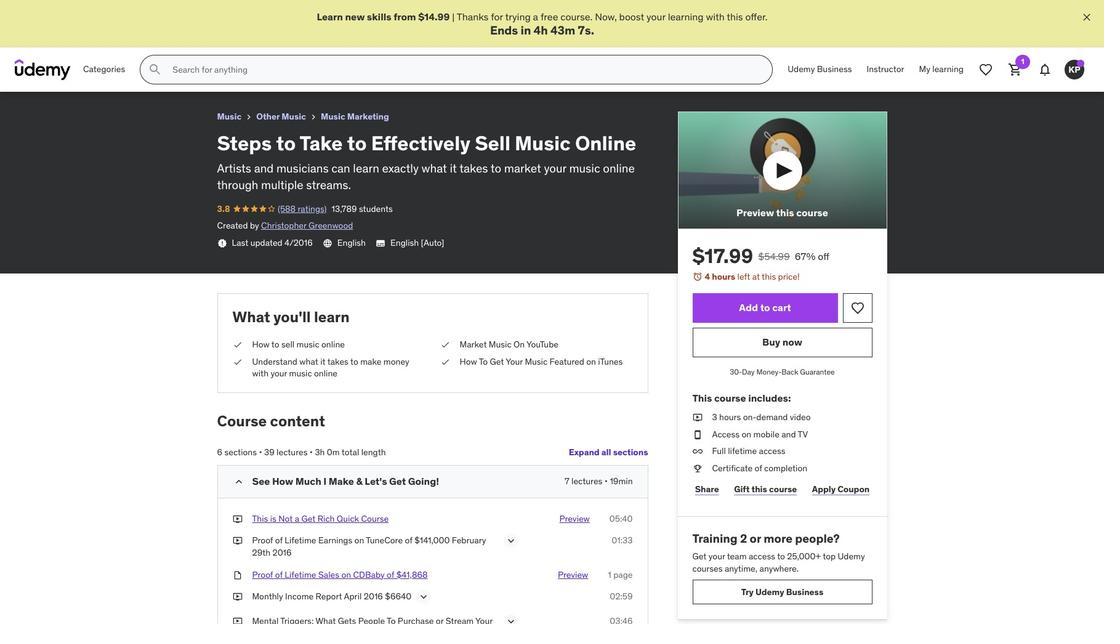 Task type: describe. For each thing, give the bounding box(es) containing it.
1 vertical spatial online
[[322, 339, 345, 350]]

small image
[[233, 476, 245, 488]]

your inside learn new skills from $14.99 | thanks for trying a free course. now, boost your learning with this offer. ends in 4h 43m 7s .
[[647, 10, 666, 23]]

19min
[[610, 476, 633, 487]]

apply
[[813, 484, 836, 495]]

close image
[[1082, 11, 1094, 23]]

ratings)
[[298, 203, 327, 214]]

my learning link
[[912, 55, 972, 85]]

1 horizontal spatial 2016
[[364, 591, 383, 602]]

$17.99
[[693, 244, 754, 269]]

market music on youtube
[[460, 339, 559, 350]]

2016 inside proof of lifetime earnings on tunecore of $141,000 february 29th 2016
[[273, 547, 292, 558]]

instructor link
[[860, 55, 912, 85]]

money
[[384, 356, 410, 367]]

artists
[[217, 161, 251, 176]]

course for preview this course
[[797, 207, 829, 219]]

english for english
[[338, 237, 366, 248]]

hours for 4
[[713, 271, 736, 283]]

02:59
[[610, 591, 633, 602]]

wishlist image
[[851, 301, 866, 316]]

more
[[764, 531, 793, 546]]

business inside try udemy business link
[[787, 587, 824, 598]]

money-
[[757, 367, 782, 377]]

last
[[232, 237, 249, 248]]

1 horizontal spatial learning
[[933, 64, 964, 75]]

my learning
[[920, 64, 964, 75]]

• for 7
[[605, 476, 608, 487]]

tv
[[798, 429, 809, 440]]

0 horizontal spatial lectures
[[277, 447, 308, 458]]

try udemy business
[[742, 587, 824, 598]]

course content
[[217, 412, 325, 431]]

business inside udemy business 'link'
[[818, 64, 853, 75]]

add to cart button
[[693, 293, 838, 323]]

sections inside dropdown button
[[614, 447, 649, 458]]

monthly income report april 2016 $6640
[[252, 591, 412, 602]]

demand
[[757, 412, 788, 423]]

in
[[521, 23, 531, 38]]

course for gift this course
[[770, 484, 798, 495]]

2 vertical spatial how
[[272, 475, 293, 487]]

gift this course
[[735, 484, 798, 495]]

$6640
[[385, 591, 412, 602]]

anywhere.
[[760, 563, 799, 574]]

of left $141,000
[[405, 535, 413, 546]]

$14.99
[[419, 10, 450, 23]]

1 vertical spatial xsmall image
[[693, 412, 703, 424]]

udemy image
[[15, 59, 71, 80]]

add
[[740, 302, 759, 314]]

report
[[316, 591, 342, 602]]

to left sell
[[272, 339, 280, 350]]

understand
[[252, 356, 298, 367]]

monthly
[[252, 591, 283, 602]]

music up steps
[[217, 111, 242, 122]]

3.8
[[217, 203, 230, 214]]

notifications image
[[1038, 62, 1053, 77]]

last updated 4/2016
[[232, 237, 313, 248]]

1 horizontal spatial •
[[310, 447, 313, 458]]

steps to take to effectively sell music online artists and musicians can learn exactly what it takes to market your music online through multiple streams.
[[217, 131, 637, 192]]

other
[[256, 111, 280, 122]]

april
[[344, 591, 362, 602]]

christopher greenwood link
[[261, 220, 353, 231]]

income
[[285, 591, 314, 602]]

online inside understand what it takes to make money with your music online
[[314, 368, 338, 379]]

youtube
[[527, 339, 559, 350]]

3 hours on-demand video
[[713, 412, 811, 423]]

1 vertical spatial course
[[715, 392, 747, 404]]

6
[[217, 447, 222, 458]]

gift
[[735, 484, 750, 495]]

show lecture description image
[[418, 591, 430, 603]]

sales
[[319, 569, 340, 580]]

$141,000
[[415, 535, 450, 546]]

team
[[728, 551, 747, 562]]

39
[[264, 447, 275, 458]]

1 vertical spatial and
[[782, 429, 797, 440]]

course inside button
[[361, 513, 389, 524]]

from
[[394, 10, 416, 23]]

total
[[342, 447, 359, 458]]

shopping cart with 1 item image
[[1009, 62, 1024, 77]]

new
[[345, 10, 365, 23]]

preview for 1 page
[[558, 569, 589, 580]]

sell
[[475, 131, 511, 156]]

learning inside learn new skills from $14.99 | thanks for trying a free course. now, boost your learning with this offer. ends in 4h 43m 7s .
[[668, 10, 704, 23]]

your inside understand what it takes to make money with your music online
[[271, 368, 287, 379]]

of for proof of lifetime earnings on tunecore of $141,000 february 29th 2016
[[275, 535, 283, 546]]

buy now
[[763, 336, 803, 348]]

what inside steps to take to effectively sell music online artists and musicians can learn exactly what it takes to market your music online through multiple streams.
[[422, 161, 447, 176]]

on inside button
[[342, 569, 351, 580]]

this right at
[[762, 271, 777, 283]]

see how much i make & let's get going!
[[252, 475, 439, 487]]

4
[[705, 271, 711, 283]]

1 show lecture description image from the top
[[505, 535, 517, 547]]

.
[[591, 23, 595, 38]]

what inside understand what it takes to make money with your music online
[[300, 356, 318, 367]]

online inside steps to take to effectively sell music online artists and musicians can learn exactly what it takes to market your music online through multiple streams.
[[603, 161, 635, 176]]

Search for anything text field
[[170, 59, 758, 80]]

udemy inside 'link'
[[788, 64, 816, 75]]

to inside understand what it takes to make money with your music online
[[351, 356, 359, 367]]

of for certificate of completion
[[755, 463, 763, 474]]

music link
[[217, 109, 242, 124]]

3h 0m
[[315, 447, 340, 458]]

lifetime
[[729, 446, 757, 457]]

on-
[[744, 412, 757, 423]]

rich
[[318, 513, 335, 524]]

alarm image
[[693, 272, 703, 282]]

2 vertical spatial udemy
[[756, 587, 785, 598]]

preview inside preview this course button
[[737, 207, 775, 219]]

hours for 3
[[720, 412, 742, 423]]

29th
[[252, 547, 271, 558]]

this inside button
[[777, 207, 795, 219]]

for
[[491, 10, 503, 23]]

share button
[[693, 477, 722, 502]]

this for this is not a get rich quick course
[[252, 513, 268, 524]]

how for how to sell music online
[[252, 339, 270, 350]]

wishlist image
[[979, 62, 994, 77]]

streams.
[[306, 177, 351, 192]]

7 lectures • 19min
[[565, 476, 633, 487]]

1 vertical spatial lectures
[[572, 476, 603, 487]]

take
[[300, 131, 343, 156]]

let's
[[365, 475, 387, 487]]

on left "itunes"
[[587, 356, 597, 367]]

gift this course link
[[732, 477, 800, 502]]

you have alerts image
[[1078, 60, 1085, 67]]

created by christopher greenwood
[[217, 220, 353, 231]]

is
[[270, 513, 277, 524]]

proof for proof of lifetime sales on cdbaby of $41,868
[[252, 569, 273, 580]]

steps
[[217, 131, 272, 156]]

proof of lifetime sales on cdbaby of $41,868 button
[[252, 569, 428, 581]]

share
[[696, 484, 720, 495]]

to inside training 2 or more people? get your team access to 25,000+ top udemy courses anytime, anywhere.
[[778, 551, 786, 562]]

25,000+
[[788, 551, 822, 562]]

2 show lecture description image from the top
[[505, 616, 517, 624]]

get inside training 2 or more people? get your team access to 25,000+ top udemy courses anytime, anywhere.
[[693, 551, 707, 562]]

english for english [auto]
[[391, 237, 419, 248]]

udemy inside training 2 or more people? get your team access to 25,000+ top udemy courses anytime, anywhere.
[[838, 551, 866, 562]]

a inside button
[[295, 513, 300, 524]]

make
[[361, 356, 382, 367]]

music marketing link
[[321, 109, 389, 124]]

0 horizontal spatial course
[[217, 412, 267, 431]]

market
[[460, 339, 487, 350]]

quick
[[337, 513, 359, 524]]

$54.99
[[759, 250, 791, 263]]

music inside steps to take to effectively sell music online artists and musicians can learn exactly what it takes to market your music online through multiple streams.
[[515, 131, 571, 156]]

lifetime for sales
[[285, 569, 316, 580]]

mobile
[[754, 429, 780, 440]]

sell
[[282, 339, 295, 350]]

to down sell
[[491, 161, 502, 176]]

cdbaby
[[353, 569, 385, 580]]

thanks
[[457, 10, 489, 23]]

1 vertical spatial learn
[[314, 308, 350, 327]]

musicians
[[277, 161, 329, 176]]

1 vertical spatial music
[[297, 339, 320, 350]]

2
[[741, 531, 748, 546]]

7
[[565, 476, 570, 487]]



Task type: vqa. For each thing, say whether or not it's contained in the screenshot.
AMCI Introduction to Medical Coding (I2MC) Course's xsmall icon
no



Task type: locate. For each thing, give the bounding box(es) containing it.
how left to
[[460, 356, 477, 367]]

0 vertical spatial learning
[[668, 10, 704, 23]]

lectures right 7
[[572, 476, 603, 487]]

course inside gift this course link
[[770, 484, 798, 495]]

get right to
[[490, 356, 504, 367]]

buy now button
[[693, 328, 873, 357]]

price!
[[779, 271, 800, 283]]

or
[[750, 531, 762, 546]]

get right let's
[[390, 475, 406, 487]]

2 vertical spatial online
[[314, 368, 338, 379]]

proof for proof of lifetime earnings on tunecore of $141,000 february 29th 2016
[[252, 535, 273, 546]]

apply coupon button
[[810, 477, 873, 502]]

1 vertical spatial a
[[295, 513, 300, 524]]

takes
[[460, 161, 488, 176], [328, 356, 349, 367]]

0 horizontal spatial sections
[[225, 447, 257, 458]]

0 horizontal spatial it
[[321, 356, 326, 367]]

free
[[541, 10, 559, 23]]

learning right the my
[[933, 64, 964, 75]]

1 vertical spatial preview
[[560, 513, 590, 524]]

you'll
[[274, 308, 311, 327]]

at
[[753, 271, 760, 283]]

music up market
[[515, 131, 571, 156]]

music up the take
[[321, 111, 345, 122]]

2 vertical spatial preview
[[558, 569, 589, 580]]

0 vertical spatial what
[[422, 161, 447, 176]]

to down music marketing "link" at top
[[347, 131, 367, 156]]

• left 3h 0m
[[310, 447, 313, 458]]

1 horizontal spatial this
[[693, 392, 713, 404]]

0 vertical spatial 1
[[1022, 57, 1025, 66]]

1 vertical spatial lifetime
[[285, 569, 316, 580]]

0 vertical spatial udemy
[[788, 64, 816, 75]]

skills
[[367, 10, 392, 23]]

course down the completion
[[770, 484, 798, 495]]

0 horizontal spatial learn
[[314, 308, 350, 327]]

of down full lifetime access
[[755, 463, 763, 474]]

0 vertical spatial preview
[[737, 207, 775, 219]]

course up the 3
[[715, 392, 747, 404]]

$17.99 $54.99 67% off
[[693, 244, 830, 269]]

on inside proof of lifetime earnings on tunecore of $141,000 february 29th 2016
[[355, 535, 364, 546]]

business left the instructor
[[818, 64, 853, 75]]

to inside button
[[761, 302, 771, 314]]

1 link
[[1001, 55, 1031, 85]]

1 vertical spatial udemy
[[838, 551, 866, 562]]

1 for 1
[[1022, 57, 1025, 66]]

lectures right "39"
[[277, 447, 308, 458]]

online up understand what it takes to make money with your music online
[[322, 339, 345, 350]]

• left "39"
[[259, 447, 262, 458]]

1 vertical spatial proof
[[252, 569, 273, 580]]

1 left page
[[608, 569, 612, 580]]

1 horizontal spatial how
[[272, 475, 293, 487]]

access
[[760, 446, 786, 457], [749, 551, 776, 562]]

4/2016
[[285, 237, 313, 248]]

what you'll learn
[[233, 308, 350, 327]]

takes inside understand what it takes to make money with your music online
[[328, 356, 349, 367]]

course up 67%
[[797, 207, 829, 219]]

1 lifetime from the top
[[285, 535, 316, 546]]

0 horizontal spatial a
[[295, 513, 300, 524]]

1 vertical spatial how
[[460, 356, 477, 367]]

(588
[[278, 203, 296, 214]]

1 vertical spatial course
[[361, 513, 389, 524]]

music down "understand"
[[289, 368, 312, 379]]

it
[[450, 161, 457, 176], [321, 356, 326, 367]]

1 horizontal spatial takes
[[460, 161, 488, 176]]

1 vertical spatial it
[[321, 356, 326, 367]]

1 vertical spatial takes
[[328, 356, 349, 367]]

a inside learn new skills from $14.99 | thanks for trying a free course. now, boost your learning with this offer. ends in 4h 43m 7s .
[[533, 10, 539, 23]]

1 horizontal spatial xsmall image
[[244, 112, 254, 122]]

sections right the 6
[[225, 447, 257, 458]]

updated
[[251, 237, 283, 248]]

and inside steps to take to effectively sell music online artists and musicians can learn exactly what it takes to market your music online through multiple streams.
[[254, 161, 274, 176]]

1 horizontal spatial english
[[391, 237, 419, 248]]

it down effectively
[[450, 161, 457, 176]]

lifetime inside proof of lifetime earnings on tunecore of $141,000 february 29th 2016
[[285, 535, 316, 546]]

0 vertical spatial proof
[[252, 535, 273, 546]]

0 vertical spatial hours
[[713, 271, 736, 283]]

this is not a get rich quick course
[[252, 513, 389, 524]]

1 vertical spatial this
[[252, 513, 268, 524]]

1 vertical spatial what
[[300, 356, 318, 367]]

hours right 4
[[713, 271, 736, 283]]

takes inside steps to take to effectively sell music online artists and musicians can learn exactly what it takes to market your music online through multiple streams.
[[460, 161, 488, 176]]

1 for 1 page
[[608, 569, 612, 580]]

try
[[742, 587, 754, 598]]

music down online
[[570, 161, 601, 176]]

0 vertical spatial it
[[450, 161, 457, 176]]

this is not a get rich quick course button
[[252, 513, 389, 525]]

on
[[514, 339, 525, 350]]

see
[[252, 475, 270, 487]]

1 proof from the top
[[252, 535, 273, 546]]

course inside preview this course button
[[797, 207, 829, 219]]

2 vertical spatial course
[[770, 484, 798, 495]]

closed captions image
[[376, 238, 386, 248]]

0 horizontal spatial learning
[[668, 10, 704, 23]]

this for this course includes:
[[693, 392, 713, 404]]

learning right boost
[[668, 10, 704, 23]]

2 vertical spatial xsmall image
[[233, 616, 242, 624]]

0 horizontal spatial 1
[[608, 569, 612, 580]]

online
[[603, 161, 635, 176], [322, 339, 345, 350], [314, 368, 338, 379]]

udemy
[[788, 64, 816, 75], [838, 551, 866, 562], [756, 587, 785, 598]]

lifetime up the income
[[285, 569, 316, 580]]

learn
[[317, 10, 343, 23]]

music inside understand what it takes to make money with your music online
[[289, 368, 312, 379]]

1 vertical spatial hours
[[720, 412, 742, 423]]

0 horizontal spatial how
[[252, 339, 270, 350]]

get inside the this is not a get rich quick course button
[[302, 513, 316, 524]]

this left offer.
[[727, 10, 744, 23]]

0 vertical spatial takes
[[460, 161, 488, 176]]

your right boost
[[647, 10, 666, 23]]

0 horizontal spatial what
[[300, 356, 318, 367]]

0 vertical spatial xsmall image
[[244, 112, 254, 122]]

1 horizontal spatial learn
[[353, 161, 380, 176]]

1 vertical spatial learning
[[933, 64, 964, 75]]

course
[[797, 207, 829, 219], [715, 392, 747, 404], [770, 484, 798, 495]]

of left the $41,868
[[387, 569, 395, 580]]

0 vertical spatial lifetime
[[285, 535, 316, 546]]

business down anywhere.
[[787, 587, 824, 598]]

course language image
[[323, 238, 333, 248]]

this up $54.99
[[777, 207, 795, 219]]

0 vertical spatial and
[[254, 161, 274, 176]]

0 vertical spatial a
[[533, 10, 539, 23]]

2016 right 29th
[[273, 547, 292, 558]]

0 vertical spatial with
[[706, 10, 725, 23]]

1 horizontal spatial a
[[533, 10, 539, 23]]

0 vertical spatial how
[[252, 339, 270, 350]]

lifetime down 'not'
[[285, 535, 316, 546]]

your down "understand"
[[271, 368, 287, 379]]

preview
[[737, 207, 775, 219], [560, 513, 590, 524], [558, 569, 589, 580]]

and left tv
[[782, 429, 797, 440]]

0 horizontal spatial this
[[252, 513, 268, 524]]

2016 right april
[[364, 591, 383, 602]]

now
[[783, 336, 803, 348]]

expand all sections button
[[569, 440, 649, 465]]

lifetime for earnings
[[285, 535, 316, 546]]

greenwood
[[309, 220, 353, 231]]

1 vertical spatial access
[[749, 551, 776, 562]]

• left 19min
[[605, 476, 608, 487]]

multiple
[[261, 177, 304, 192]]

1 vertical spatial business
[[787, 587, 824, 598]]

featured
[[550, 356, 585, 367]]

takes left make
[[328, 356, 349, 367]]

0 vertical spatial online
[[603, 161, 635, 176]]

completion
[[765, 463, 808, 474]]

proof up 29th
[[252, 535, 273, 546]]

english [auto]
[[391, 237, 445, 248]]

preview up $17.99 $54.99 67% off
[[737, 207, 775, 219]]

a left free
[[533, 10, 539, 23]]

with inside understand what it takes to make money with your music online
[[252, 368, 269, 379]]

other music
[[256, 111, 306, 122]]

your up courses
[[709, 551, 726, 562]]

english right "closed captions" image
[[391, 237, 419, 248]]

access down the mobile
[[760, 446, 786, 457]]

0 horizontal spatial xsmall image
[[233, 616, 242, 624]]

music down youtube at the bottom of page
[[525, 356, 548, 367]]

and up multiple
[[254, 161, 274, 176]]

ends
[[490, 23, 518, 38]]

expand
[[569, 447, 600, 458]]

full
[[713, 446, 726, 457]]

what down how to sell music online
[[300, 356, 318, 367]]

it down how to sell music online
[[321, 356, 326, 367]]

2 horizontal spatial xsmall image
[[693, 412, 703, 424]]

people?
[[796, 531, 840, 546]]

4 hours left at this price!
[[705, 271, 800, 283]]

proof inside button
[[252, 569, 273, 580]]

1 horizontal spatial lectures
[[572, 476, 603, 487]]

what down effectively
[[422, 161, 447, 176]]

1 horizontal spatial what
[[422, 161, 447, 176]]

this
[[727, 10, 744, 23], [777, 207, 795, 219], [762, 271, 777, 283], [752, 484, 768, 495]]

now,
[[595, 10, 617, 23]]

submit search image
[[148, 62, 163, 77]]

0 horizontal spatial takes
[[328, 356, 349, 367]]

english right course language image
[[338, 237, 366, 248]]

1 horizontal spatial sections
[[614, 447, 649, 458]]

proof inside proof of lifetime earnings on tunecore of $141,000 february 29th 2016
[[252, 535, 273, 546]]

course up the 6
[[217, 412, 267, 431]]

sections right all
[[614, 447, 649, 458]]

to left make
[[351, 356, 359, 367]]

proof of lifetime earnings on tunecore of $141,000 february 29th 2016
[[252, 535, 486, 558]]

2 proof from the top
[[252, 569, 273, 580]]

of up monthly
[[275, 569, 283, 580]]

get up courses
[[693, 551, 707, 562]]

•
[[259, 447, 262, 458], [310, 447, 313, 458], [605, 476, 608, 487]]

effectively
[[371, 131, 471, 156]]

1 horizontal spatial course
[[361, 513, 389, 524]]

0 vertical spatial lectures
[[277, 447, 308, 458]]

anytime,
[[725, 563, 758, 574]]

make
[[329, 475, 354, 487]]

courses
[[693, 563, 723, 574]]

show lecture description image
[[505, 535, 517, 547], [505, 616, 517, 624]]

1 horizontal spatial udemy
[[788, 64, 816, 75]]

access down or
[[749, 551, 776, 562]]

takes down sell
[[460, 161, 488, 176]]

0 vertical spatial this
[[693, 392, 713, 404]]

on right the sales
[[342, 569, 351, 580]]

a right 'not'
[[295, 513, 300, 524]]

learn inside steps to take to effectively sell music online artists and musicians can learn exactly what it takes to market your music online through multiple streams.
[[353, 161, 380, 176]]

your inside steps to take to effectively sell music online artists and musicians can learn exactly what it takes to market your music online through multiple streams.
[[544, 161, 567, 176]]

off
[[819, 250, 830, 263]]

0 vertical spatial course
[[797, 207, 829, 219]]

1 english from the left
[[338, 237, 366, 248]]

how right see
[[272, 475, 293, 487]]

understand what it takes to make money with your music online
[[252, 356, 410, 379]]

course up tunecore
[[361, 513, 389, 524]]

this right 'gift'
[[752, 484, 768, 495]]

instructor
[[867, 64, 905, 75]]

xsmall image
[[309, 112, 319, 122], [217, 238, 227, 248], [233, 339, 242, 351], [440, 339, 450, 351], [233, 356, 242, 368], [440, 356, 450, 368], [693, 429, 703, 441], [693, 446, 703, 458], [693, 463, 703, 475], [233, 513, 242, 525], [233, 535, 242, 547], [233, 569, 242, 581], [233, 591, 242, 603]]

business
[[818, 64, 853, 75], [787, 587, 824, 598]]

your
[[506, 356, 523, 367]]

cart
[[773, 302, 792, 314]]

earnings
[[319, 535, 353, 546]]

get left the rich
[[302, 513, 316, 524]]

this inside learn new skills from $14.99 | thanks for trying a free course. now, boost your learning with this offer. ends in 4h 43m 7s .
[[727, 10, 744, 23]]

much
[[296, 475, 322, 487]]

1 left notifications "icon" in the right top of the page
[[1022, 57, 1025, 66]]

0 horizontal spatial 2016
[[273, 547, 292, 558]]

access on mobile and tv
[[713, 429, 809, 440]]

music inside "link"
[[321, 111, 345, 122]]

guarantee
[[801, 367, 835, 377]]

not
[[279, 513, 293, 524]]

to left cart
[[761, 302, 771, 314]]

boost
[[620, 10, 645, 23]]

online down online
[[603, 161, 635, 176]]

0 vertical spatial learn
[[353, 161, 380, 176]]

0 horizontal spatial •
[[259, 447, 262, 458]]

0 vertical spatial show lecture description image
[[505, 535, 517, 547]]

2 lifetime from the top
[[285, 569, 316, 580]]

can
[[332, 161, 351, 176]]

this inside the this is not a get rich quick course button
[[252, 513, 268, 524]]

music right other at the top left of the page
[[282, 111, 306, 122]]

0 vertical spatial course
[[217, 412, 267, 431]]

to up anywhere.
[[778, 551, 786, 562]]

with inside learn new skills from $14.99 | thanks for trying a free course. now, boost your learning with this offer. ends in 4h 43m 7s .
[[706, 10, 725, 23]]

how up "understand"
[[252, 339, 270, 350]]

0 horizontal spatial udemy
[[756, 587, 785, 598]]

what
[[422, 161, 447, 176], [300, 356, 318, 367]]

1 horizontal spatial and
[[782, 429, 797, 440]]

of down 'is' at the bottom of page
[[275, 535, 283, 546]]

2016
[[273, 547, 292, 558], [364, 591, 383, 602]]

hours right the 3
[[720, 412, 742, 423]]

how for how to get your music featured on itunes
[[460, 356, 477, 367]]

course
[[217, 412, 267, 431], [361, 513, 389, 524]]

content
[[270, 412, 325, 431]]

your inside training 2 or more people? get your team access to 25,000+ top udemy courses anytime, anywhere.
[[709, 551, 726, 562]]

it inside understand what it takes to make money with your music online
[[321, 356, 326, 367]]

1 horizontal spatial with
[[706, 10, 725, 23]]

1 vertical spatial with
[[252, 368, 269, 379]]

xsmall image
[[244, 112, 254, 122], [693, 412, 703, 424], [233, 616, 242, 624]]

2 horizontal spatial udemy
[[838, 551, 866, 562]]

2 english from the left
[[391, 237, 419, 248]]

your right market
[[544, 161, 567, 176]]

1 vertical spatial 1
[[608, 569, 612, 580]]

0 vertical spatial 2016
[[273, 547, 292, 558]]

0 vertical spatial music
[[570, 161, 601, 176]]

• for 6
[[259, 447, 262, 458]]

learn right the you'll
[[314, 308, 350, 327]]

learn right can
[[353, 161, 380, 176]]

music left on
[[489, 339, 512, 350]]

2 horizontal spatial how
[[460, 356, 477, 367]]

all
[[602, 447, 612, 458]]

video
[[790, 412, 811, 423]]

lifetime inside button
[[285, 569, 316, 580]]

access inside training 2 or more people? get your team access to 25,000+ top udemy courses anytime, anywhere.
[[749, 551, 776, 562]]

on
[[587, 356, 597, 367], [742, 429, 752, 440], [355, 535, 364, 546], [342, 569, 351, 580]]

1 vertical spatial 2016
[[364, 591, 383, 602]]

how
[[252, 339, 270, 350], [460, 356, 477, 367], [272, 475, 293, 487]]

proof down 29th
[[252, 569, 273, 580]]

on right earnings on the bottom left of the page
[[355, 535, 364, 546]]

to down other music link
[[276, 131, 296, 156]]

itunes
[[599, 356, 623, 367]]

1 horizontal spatial it
[[450, 161, 457, 176]]

1 horizontal spatial 1
[[1022, 57, 1025, 66]]

with down "understand"
[[252, 368, 269, 379]]

music right sell
[[297, 339, 320, 350]]

preview left 1 page
[[558, 569, 589, 580]]

2 vertical spatial music
[[289, 368, 312, 379]]

english
[[338, 237, 366, 248], [391, 237, 419, 248]]

categories button
[[76, 55, 133, 85]]

|
[[453, 10, 455, 23]]

preview for 05:40
[[560, 513, 590, 524]]

0 horizontal spatial with
[[252, 368, 269, 379]]

0 vertical spatial business
[[818, 64, 853, 75]]

0 horizontal spatial english
[[338, 237, 366, 248]]

preview down 7
[[560, 513, 590, 524]]

it inside steps to take to effectively sell music online artists and musicians can learn exactly what it takes to market your music online through multiple streams.
[[450, 161, 457, 176]]

online down how to sell music online
[[314, 368, 338, 379]]

3
[[713, 412, 718, 423]]

through
[[217, 177, 258, 192]]

on up full lifetime access
[[742, 429, 752, 440]]

includes:
[[749, 392, 792, 404]]

music inside steps to take to effectively sell music online artists and musicians can learn exactly what it takes to market your music online through multiple streams.
[[570, 161, 601, 176]]

with left offer.
[[706, 10, 725, 23]]

1 vertical spatial show lecture description image
[[505, 616, 517, 624]]

students
[[359, 203, 393, 214]]

of for proof of lifetime sales on cdbaby of $41,868
[[275, 569, 283, 580]]

2 horizontal spatial •
[[605, 476, 608, 487]]

0 vertical spatial access
[[760, 446, 786, 457]]



